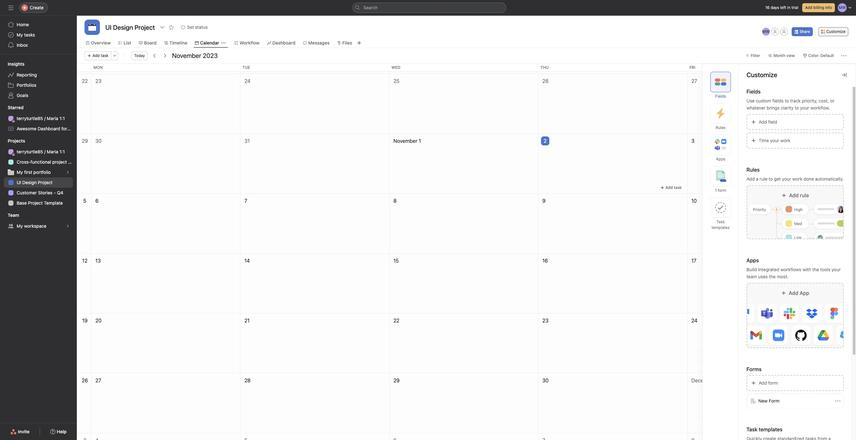 Task type: locate. For each thing, give the bounding box(es) containing it.
form
[[718, 188, 727, 193], [768, 380, 778, 385]]

/ inside "projects" element
[[44, 149, 46, 154]]

1 vertical spatial maria
[[47, 149, 58, 154]]

in
[[788, 5, 791, 10]]

1 vertical spatial project
[[38, 180, 52, 185]]

my inside 'global' element
[[17, 32, 23, 37]]

fields up use
[[747, 89, 761, 94]]

1 horizontal spatial 2
[[843, 378, 846, 383]]

terryturtle85 / maria 1:1 up functional
[[17, 149, 65, 154]]

/ up awesome dashboard for new project link
[[44, 116, 46, 121]]

1 horizontal spatial work
[[793, 176, 803, 181]]

the down integrated
[[769, 274, 776, 279]]

form for 1 form
[[718, 188, 727, 193]]

new left 'form'
[[759, 398, 768, 403]]

status
[[195, 24, 208, 30]]

task templates
[[747, 426, 783, 432]]

fields
[[773, 98, 784, 103]]

uses
[[758, 274, 768, 279]]

21
[[244, 318, 250, 323]]

a
[[756, 176, 759, 181]]

1 vertical spatial terryturtle85 / maria 1:1 link
[[4, 147, 73, 157]]

terryturtle85 / maria 1:1 link up awesome
[[4, 113, 73, 124]]

0 vertical spatial my
[[17, 32, 23, 37]]

0 horizontal spatial 1
[[419, 138, 421, 144]]

terryturtle85 / maria 1:1 inside "projects" element
[[17, 149, 65, 154]]

0 vertical spatial 2
[[544, 138, 547, 144]]

1 form
[[715, 188, 727, 193]]

1:1 for project
[[59, 149, 65, 154]]

1 vertical spatial 27
[[95, 378, 101, 383]]

1:1 up project on the top left of the page
[[59, 149, 65, 154]]

2 vertical spatial project
[[28, 200, 43, 206]]

1:1 up the for
[[59, 116, 65, 121]]

tasks
[[24, 32, 35, 37]]

workflow.
[[811, 105, 830, 110]]

cross-
[[17, 159, 31, 165]]

0 vertical spatial 27
[[692, 78, 697, 84]]

/
[[44, 116, 46, 121], [44, 149, 46, 154]]

customize inside dropdown button
[[827, 29, 846, 34]]

form up 'form'
[[768, 380, 778, 385]]

hide sidebar image
[[8, 5, 13, 10]]

-
[[54, 190, 56, 195]]

priority,
[[802, 98, 818, 103]]

customize down info on the right top of the page
[[827, 29, 846, 34]]

2 vertical spatial to
[[769, 176, 773, 181]]

new inside starred element
[[68, 126, 78, 131]]

1:1 inside starred element
[[59, 116, 65, 121]]

0 vertical spatial terryturtle85
[[17, 116, 43, 121]]

apps up build
[[747, 257, 759, 263]]

0 vertical spatial 24
[[244, 78, 251, 84]]

low
[[795, 235, 802, 240]]

0 vertical spatial maria
[[47, 116, 58, 121]]

1 vertical spatial 22
[[394, 318, 400, 323]]

maria for functional
[[47, 149, 58, 154]]

None text field
[[104, 21, 157, 33]]

add billing info button
[[803, 3, 835, 12]]

messages link
[[303, 39, 330, 46]]

0 vertical spatial apps
[[716, 156, 726, 161]]

0 horizontal spatial 23
[[95, 78, 102, 84]]

1 terryturtle85 from the top
[[17, 116, 43, 121]]

to for fields
[[785, 98, 789, 103]]

0 horizontal spatial new
[[68, 126, 78, 131]]

1
[[419, 138, 421, 144], [715, 188, 717, 193], [717, 378, 719, 383]]

terryturtle85 / maria 1:1 up awesome dashboard for new project link
[[17, 116, 65, 121]]

rule
[[760, 176, 768, 181], [800, 192, 809, 198]]

/ for dashboard
[[44, 116, 46, 121]]

project right the for
[[79, 126, 93, 131]]

insights element
[[0, 58, 77, 102]]

0 horizontal spatial fields
[[716, 94, 726, 98]]

my first portfolio
[[17, 169, 51, 175]]

2 terryturtle85 / maria 1:1 link from the top
[[4, 147, 73, 157]]

1 maria from the top
[[47, 116, 58, 121]]

1 vertical spatial 2
[[843, 378, 846, 383]]

terryturtle85 / maria 1:1 link up functional
[[4, 147, 73, 157]]

my inside teams element
[[17, 223, 23, 229]]

1 vertical spatial apps
[[747, 257, 759, 263]]

add to starred image
[[169, 25, 174, 30]]

messages
[[308, 40, 330, 45]]

0 horizontal spatial to
[[769, 176, 773, 181]]

tue
[[243, 65, 250, 70]]

stories
[[38, 190, 53, 195]]

project inside awesome dashboard for new project link
[[79, 126, 93, 131]]

1 horizontal spatial dashboard
[[272, 40, 296, 45]]

/ inside starred element
[[44, 116, 46, 121]]

1 horizontal spatial add task button
[[658, 183, 685, 192]]

1:1 inside "projects" element
[[59, 149, 65, 154]]

1 horizontal spatial 16
[[766, 5, 770, 10]]

1 horizontal spatial rules
[[747, 167, 760, 172]]

get
[[774, 176, 781, 181]]

workspace
[[24, 223, 46, 229]]

your right time
[[770, 138, 780, 143]]

0 vertical spatial 1:1
[[59, 116, 65, 121]]

2 maria from the top
[[47, 149, 58, 154]]

most.
[[777, 274, 789, 279]]

24
[[244, 78, 251, 84], [692, 318, 698, 323]]

my down team
[[17, 223, 23, 229]]

customer stories - q4
[[17, 190, 63, 195]]

maria up "cross-functional project plan"
[[47, 149, 58, 154]]

november 1
[[394, 138, 421, 144]]

time your work
[[759, 138, 791, 143]]

terryturtle85 up cross- on the top of page
[[17, 149, 43, 154]]

november for november 1
[[394, 138, 418, 144]]

0 horizontal spatial 29
[[82, 138, 88, 144]]

workflow link
[[235, 39, 260, 46]]

1 horizontal spatial new
[[759, 398, 768, 403]]

maria up awesome dashboard for new project on the left top of page
[[47, 116, 58, 121]]

new inside button
[[759, 398, 768, 403]]

your down priority,
[[800, 105, 810, 110]]

2 / from the top
[[44, 149, 46, 154]]

apps up 1 form
[[716, 156, 726, 161]]

to down track
[[795, 105, 799, 110]]

terryturtle85 / maria 1:1 link
[[4, 113, 73, 124], [4, 147, 73, 157]]

project down customer stories - q4 link
[[28, 200, 43, 206]]

terryturtle85 / maria 1:1 link for dashboard
[[4, 113, 73, 124]]

your inside button
[[770, 138, 780, 143]]

terryturtle85 / maria 1:1 for functional
[[17, 149, 65, 154]]

project up stories
[[38, 180, 52, 185]]

0 vertical spatial terryturtle85 / maria 1:1 link
[[4, 113, 73, 124]]

11
[[842, 198, 846, 204]]

billing
[[814, 5, 825, 10]]

task
[[717, 219, 725, 224]]

0 vertical spatial rules
[[716, 125, 726, 130]]

show options image inside new form button
[[836, 398, 841, 403]]

0 vertical spatial form
[[718, 188, 727, 193]]

my workspace link
[[4, 221, 73, 231]]

ui design project
[[17, 180, 52, 185]]

0 horizontal spatial 27
[[95, 378, 101, 383]]

task
[[101, 53, 108, 58], [674, 185, 682, 190]]

1 vertical spatial rule
[[800, 192, 809, 198]]

0 horizontal spatial 2
[[544, 138, 547, 144]]

terryturtle85 up awesome
[[17, 116, 43, 121]]

1 vertical spatial november
[[394, 138, 418, 144]]

0 vertical spatial customize
[[827, 29, 846, 34]]

my tasks link
[[4, 30, 73, 40]]

0 horizontal spatial rule
[[760, 176, 768, 181]]

9
[[543, 198, 546, 204]]

set status button
[[178, 23, 211, 32]]

1 horizontal spatial to
[[785, 98, 789, 103]]

home link
[[4, 20, 73, 30]]

more actions image
[[842, 53, 847, 58]]

0 vertical spatial to
[[785, 98, 789, 103]]

0 vertical spatial task
[[101, 53, 108, 58]]

tab actions image
[[222, 41, 226, 45]]

my left the first at top left
[[17, 169, 23, 175]]

fields
[[747, 89, 761, 94], [716, 94, 726, 98]]

0 horizontal spatial apps
[[716, 156, 726, 161]]

december
[[692, 378, 716, 383]]

0 vertical spatial 16
[[766, 5, 770, 10]]

show options image
[[160, 25, 165, 30], [836, 398, 841, 403]]

0 vertical spatial work
[[781, 138, 791, 143]]

today
[[134, 53, 145, 58]]

0 horizontal spatial the
[[769, 274, 776, 279]]

my left 'tasks'
[[17, 32, 23, 37]]

dashboard
[[272, 40, 296, 45], [38, 126, 60, 131]]

form up task in the right of the page
[[718, 188, 727, 193]]

1 horizontal spatial 24
[[692, 318, 698, 323]]

1 vertical spatial 25
[[841, 318, 847, 323]]

the
[[813, 267, 819, 272], [769, 274, 776, 279]]

terryturtle85 / maria 1:1 inside starred element
[[17, 116, 65, 121]]

2 horizontal spatial to
[[795, 105, 799, 110]]

2 vertical spatial my
[[17, 223, 23, 229]]

terryturtle85 inside "projects" element
[[17, 149, 43, 154]]

1 horizontal spatial fields
[[747, 89, 761, 94]]

previous month image
[[152, 53, 157, 58]]

customize down the filter
[[747, 71, 778, 78]]

0 horizontal spatial add task
[[93, 53, 108, 58]]

1 / from the top
[[44, 116, 46, 121]]

0 vertical spatial project
[[79, 126, 93, 131]]

month view button
[[766, 51, 798, 60]]

forms
[[747, 366, 762, 372]]

0 vertical spatial november
[[172, 52, 201, 59]]

rule up high
[[800, 192, 809, 198]]

0 vertical spatial /
[[44, 116, 46, 121]]

the right with
[[813, 267, 819, 272]]

1 vertical spatial terryturtle85
[[17, 149, 43, 154]]

starred
[[8, 105, 24, 110]]

2 my from the top
[[17, 169, 23, 175]]

rule right a
[[760, 176, 768, 181]]

add task button
[[85, 51, 111, 60], [658, 183, 685, 192]]

0 horizontal spatial show options image
[[160, 25, 165, 30]]

1 vertical spatial to
[[795, 105, 799, 110]]

tools
[[821, 267, 831, 272]]

0 horizontal spatial november
[[172, 52, 201, 59]]

0 horizontal spatial 30
[[95, 138, 102, 144]]

customize
[[827, 29, 846, 34], [747, 71, 778, 78]]

more actions image
[[113, 54, 116, 58]]

0 horizontal spatial 26
[[82, 378, 88, 383]]

add
[[805, 5, 813, 10], [93, 53, 100, 58], [759, 119, 767, 124], [747, 176, 755, 181], [666, 185, 673, 190], [789, 192, 799, 198], [789, 290, 799, 296], [759, 380, 767, 385]]

16 for 16 days left in trial
[[766, 5, 770, 10]]

2 terryturtle85 / maria 1:1 from the top
[[17, 149, 65, 154]]

design
[[22, 180, 37, 185]]

inbox link
[[4, 40, 73, 50]]

mw button
[[762, 28, 770, 36]]

search button
[[353, 3, 506, 13]]

your inside build integrated workflows with the tools your team uses the most.
[[832, 267, 841, 272]]

project inside ui design project link
[[38, 180, 52, 185]]

1 terryturtle85 / maria 1:1 from the top
[[17, 116, 65, 121]]

overview link
[[86, 39, 111, 46]]

month view
[[774, 53, 795, 58]]

search list box
[[353, 3, 506, 13]]

add task for the bottom 'add task' 'button'
[[666, 185, 682, 190]]

2 terryturtle85 from the top
[[17, 149, 43, 154]]

workflow
[[240, 40, 260, 45]]

1 vertical spatial new
[[759, 398, 768, 403]]

share button
[[792, 27, 813, 36]]

/ up "cross-functional project plan"
[[44, 149, 46, 154]]

work left done
[[793, 176, 803, 181]]

close details image
[[842, 72, 847, 77]]

1 horizontal spatial task
[[674, 185, 682, 190]]

my for my workspace
[[17, 223, 23, 229]]

team
[[747, 274, 757, 279]]

calendar
[[200, 40, 219, 45]]

terryturtle85 / maria 1:1 link for functional
[[4, 147, 73, 157]]

1 horizontal spatial add task
[[666, 185, 682, 190]]

maria inside starred element
[[47, 116, 58, 121]]

1 horizontal spatial the
[[813, 267, 819, 272]]

0 horizontal spatial 24
[[244, 78, 251, 84]]

terryturtle85 inside starred element
[[17, 116, 43, 121]]

create
[[30, 5, 44, 10]]

10
[[692, 198, 697, 204]]

1 vertical spatial form
[[768, 380, 778, 385]]

1 vertical spatial 1:1
[[59, 149, 65, 154]]

maria inside "projects" element
[[47, 149, 58, 154]]

1 vertical spatial add task
[[666, 185, 682, 190]]

apps
[[716, 156, 726, 161], [747, 257, 759, 263]]

0 vertical spatial new
[[68, 126, 78, 131]]

december 1
[[692, 378, 719, 383]]

1 my from the top
[[17, 32, 23, 37]]

your right the tools
[[832, 267, 841, 272]]

or
[[830, 98, 835, 103]]

new right the for
[[68, 126, 78, 131]]

custom
[[756, 98, 771, 103]]

add rule
[[789, 192, 809, 198]]

add app
[[789, 290, 810, 296]]

1 horizontal spatial form
[[768, 380, 778, 385]]

1 vertical spatial 26
[[82, 378, 88, 383]]

0 horizontal spatial form
[[718, 188, 727, 193]]

my inside "projects" element
[[17, 169, 23, 175]]

0 vertical spatial 22
[[82, 78, 88, 84]]

to up the clarity
[[785, 98, 789, 103]]

0 vertical spatial 25
[[394, 78, 400, 84]]

fields left use
[[716, 94, 726, 98]]

0 horizontal spatial add task button
[[85, 51, 111, 60]]

projects button
[[0, 138, 25, 144]]

rules
[[716, 125, 726, 130], [747, 167, 760, 172]]

goals
[[17, 93, 28, 98]]

1 1:1 from the top
[[59, 116, 65, 121]]

1 terryturtle85 / maria 1:1 link from the top
[[4, 113, 73, 124]]

1 horizontal spatial 25
[[841, 318, 847, 323]]

1 vertical spatial 23
[[543, 318, 549, 323]]

1 vertical spatial my
[[17, 169, 23, 175]]

to
[[785, 98, 789, 103], [795, 105, 799, 110], [769, 176, 773, 181]]

next month image
[[163, 53, 168, 58]]

3 my from the top
[[17, 223, 23, 229]]

1 vertical spatial /
[[44, 149, 46, 154]]

dashboard inside starred element
[[38, 126, 60, 131]]

for
[[61, 126, 67, 131]]

project
[[79, 126, 93, 131], [38, 180, 52, 185], [28, 200, 43, 206]]

work down add field button
[[781, 138, 791, 143]]

1 horizontal spatial rule
[[800, 192, 809, 198]]

1 for november
[[419, 138, 421, 144]]

to left get
[[769, 176, 773, 181]]

2 vertical spatial 1
[[717, 378, 719, 383]]

2 1:1 from the top
[[59, 149, 65, 154]]

thu
[[541, 65, 549, 70]]

form inside button
[[768, 380, 778, 385]]



Task type: describe. For each thing, give the bounding box(es) containing it.
1 vertical spatial task
[[674, 185, 682, 190]]

app
[[800, 290, 810, 296]]

your right get
[[782, 176, 791, 181]]

add form
[[759, 380, 778, 385]]

add field button
[[747, 114, 844, 130]]

1 vertical spatial work
[[793, 176, 803, 181]]

1 vertical spatial add task button
[[658, 183, 685, 192]]

0 vertical spatial add task button
[[85, 51, 111, 60]]

1 horizontal spatial 23
[[543, 318, 549, 323]]

time your work button
[[747, 132, 844, 148]]

terryturtle85 / maria 1:1 for dashboard
[[17, 116, 65, 121]]

to for rules
[[769, 176, 773, 181]]

0 vertical spatial 26
[[543, 78, 549, 84]]

31
[[244, 138, 250, 144]]

terryturtle85 for awesome
[[17, 116, 43, 121]]

trial
[[792, 5, 799, 10]]

today button
[[131, 51, 148, 60]]

5
[[83, 198, 86, 204]]

with
[[803, 267, 812, 272]]

my for my tasks
[[17, 32, 23, 37]]

1 for december
[[717, 378, 719, 383]]

projects element
[[0, 135, 77, 209]]

maria for dashboard
[[47, 116, 58, 121]]

8
[[394, 198, 397, 204]]

first
[[24, 169, 32, 175]]

view
[[787, 53, 795, 58]]

calendar image
[[88, 23, 96, 31]]

0 horizontal spatial rules
[[716, 125, 726, 130]]

new form button
[[747, 393, 844, 408]]

terryturtle85 for cross-
[[17, 149, 43, 154]]

19
[[82, 318, 88, 323]]

new form
[[759, 398, 780, 403]]

functional
[[31, 159, 51, 165]]

files link
[[337, 39, 352, 46]]

see details, my first portfolio image
[[66, 170, 70, 174]]

1 horizontal spatial 30
[[543, 378, 549, 383]]

november for november 2023
[[172, 52, 201, 59]]

high
[[795, 207, 803, 212]]

13
[[95, 258, 101, 264]]

build integrated workflows with the tools your team uses the most.
[[747, 267, 841, 279]]

filter button
[[743, 51, 763, 60]]

goals link
[[4, 90, 73, 101]]

add tab image
[[357, 40, 362, 45]]

7
[[244, 198, 247, 204]]

default
[[821, 53, 834, 58]]

timeline link
[[164, 39, 187, 46]]

invite
[[18, 429, 30, 434]]

your inside use custom fields to track priority, cost, or whatever brings clarity to your workflow.
[[800, 105, 810, 110]]

16 days left in trial
[[766, 5, 799, 10]]

0 vertical spatial 23
[[95, 78, 102, 84]]

0 horizontal spatial 25
[[394, 78, 400, 84]]

teams element
[[0, 209, 77, 233]]

awesome dashboard for new project
[[17, 126, 93, 131]]

my for my first portfolio
[[17, 169, 23, 175]]

inbox
[[17, 42, 28, 48]]

task templates
[[712, 219, 730, 230]]

reporting
[[17, 72, 37, 78]]

0 vertical spatial rule
[[760, 176, 768, 181]]

dashboard link
[[267, 39, 296, 46]]

base project template link
[[4, 198, 73, 208]]

q4
[[57, 190, 63, 195]]

my tasks
[[17, 32, 35, 37]]

project inside base project template link
[[28, 200, 43, 206]]

16 for 16
[[543, 258, 548, 264]]

share
[[800, 29, 810, 34]]

17
[[692, 258, 697, 264]]

calendar link
[[195, 39, 219, 46]]

global element
[[0, 16, 77, 54]]

1 vertical spatial rules
[[747, 167, 760, 172]]

4
[[843, 138, 846, 144]]

color:
[[809, 53, 820, 58]]

1 vertical spatial customize
[[747, 71, 778, 78]]

timeline
[[169, 40, 187, 45]]

starred element
[[0, 102, 93, 135]]

integrated
[[758, 267, 780, 272]]

cost,
[[819, 98, 829, 103]]

my workspace
[[17, 223, 46, 229]]

color: default
[[809, 53, 834, 58]]

add form button
[[747, 375, 844, 391]]

ui
[[17, 180, 21, 185]]

board
[[144, 40, 157, 45]]

14
[[244, 258, 250, 264]]

portfolio
[[33, 169, 51, 175]]

set
[[187, 24, 194, 30]]

1 horizontal spatial apps
[[747, 257, 759, 263]]

0 vertical spatial the
[[813, 267, 819, 272]]

left
[[781, 5, 786, 10]]

field
[[768, 119, 777, 124]]

fri
[[690, 65, 696, 70]]

customer
[[17, 190, 37, 195]]

0 vertical spatial show options image
[[160, 25, 165, 30]]

awesome
[[17, 126, 36, 131]]

my first portfolio link
[[4, 167, 73, 177]]

automatically.
[[815, 176, 844, 181]]

add task for the topmost 'add task' 'button'
[[93, 53, 108, 58]]

insights
[[8, 61, 24, 67]]

work inside button
[[781, 138, 791, 143]]

home
[[17, 22, 29, 27]]

1:1 for for
[[59, 116, 65, 121]]

see details, my workspace image
[[66, 224, 70, 228]]

reporting link
[[4, 70, 73, 80]]

cross-functional project plan
[[17, 159, 77, 165]]

0 vertical spatial 29
[[82, 138, 88, 144]]

1 vertical spatial 1
[[715, 188, 717, 193]]

1 horizontal spatial 29
[[394, 378, 400, 383]]

28
[[244, 378, 251, 383]]

whatever
[[747, 105, 766, 110]]

portfolios link
[[4, 80, 73, 90]]

0 horizontal spatial 22
[[82, 78, 88, 84]]

1 vertical spatial the
[[769, 274, 776, 279]]

mon
[[94, 65, 103, 70]]

1 horizontal spatial 22
[[394, 318, 400, 323]]

workflows
[[781, 267, 802, 272]]

0 vertical spatial dashboard
[[272, 40, 296, 45]]

customer stories - q4 link
[[4, 188, 73, 198]]

list link
[[118, 39, 131, 46]]

/ for functional
[[44, 149, 46, 154]]

12
[[82, 258, 88, 264]]

info
[[826, 5, 832, 10]]

create button
[[19, 3, 48, 13]]

project
[[52, 159, 67, 165]]

form for add form
[[768, 380, 778, 385]]

0 horizontal spatial task
[[101, 53, 108, 58]]

base project template
[[17, 200, 63, 206]]



Task type: vqa. For each thing, say whether or not it's contained in the screenshot.
5
yes



